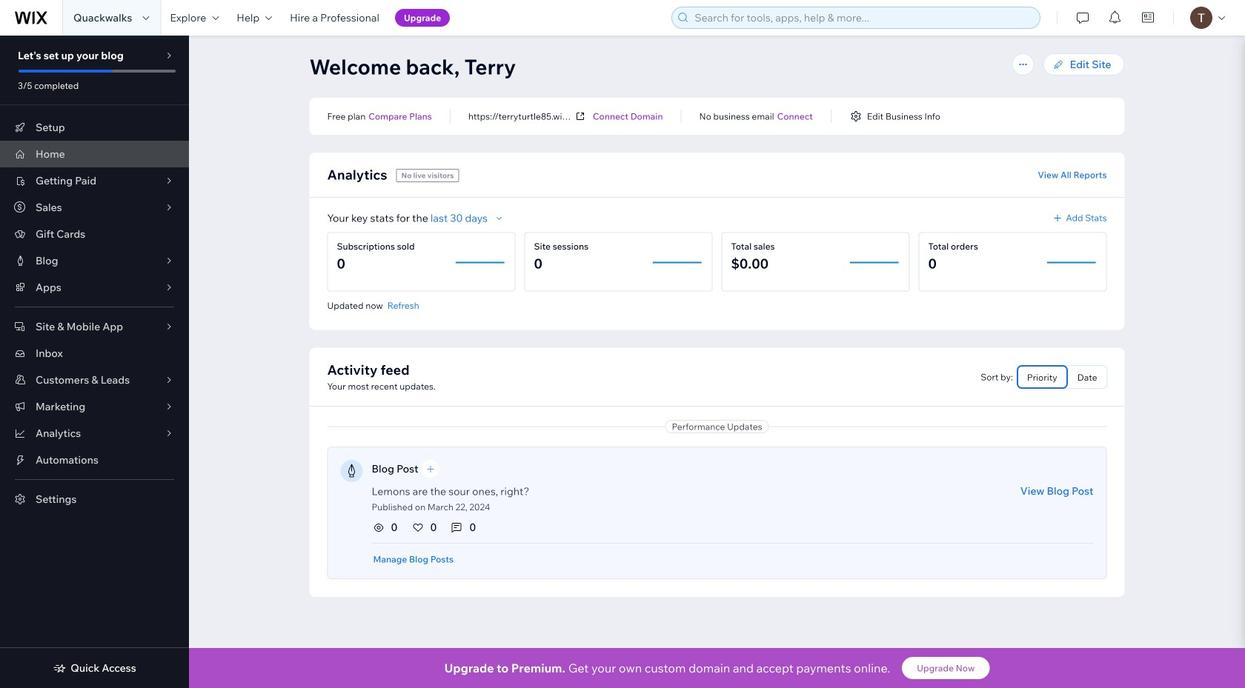 Task type: describe. For each thing, give the bounding box(es) containing it.
sidebar element
[[0, 36, 189, 688]]

Search for tools, apps, help & more... field
[[690, 7, 1036, 28]]



